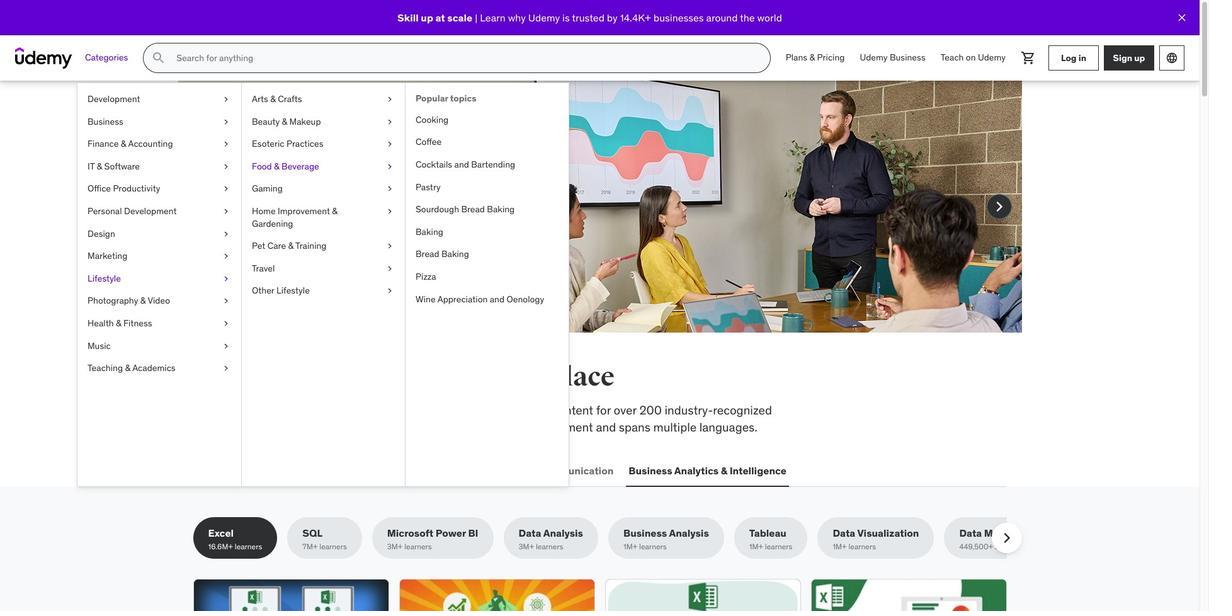 Task type: locate. For each thing, give the bounding box(es) containing it.
1 vertical spatial development
[[124, 205, 177, 217]]

and down pizza link
[[490, 293, 505, 305]]

1 vertical spatial the
[[235, 361, 275, 393]]

popular
[[416, 93, 448, 104]]

it & software link
[[77, 155, 241, 178]]

supports
[[331, 419, 379, 434]]

3 learners from the left
[[405, 542, 432, 551]]

1 horizontal spatial up
[[1135, 52, 1146, 63]]

up right sign
[[1135, 52, 1146, 63]]

0 horizontal spatial and
[[455, 159, 469, 170]]

xsmall image inside other lifestyle link
[[385, 285, 395, 297]]

xsmall image left arts
[[221, 93, 231, 106]]

ready-
[[298, 135, 362, 162]]

why right "learn" at the top of the page
[[508, 11, 526, 24]]

xsmall image inside marketing link
[[221, 250, 231, 263]]

critical
[[244, 403, 280, 418]]

0 vertical spatial bread
[[461, 204, 485, 215]]

xsmall image inside esoteric practices link
[[385, 138, 395, 150]]

skills inside covering critical workplace skills to technical topics, including prep content for over 200 industry-recognized certifications, our catalog supports well-rounded professional development and spans multiple languages.
[[340, 403, 367, 418]]

3 data from the left
[[960, 527, 982, 539]]

coffee link
[[406, 131, 569, 154]]

xsmall image
[[221, 93, 231, 106], [385, 116, 395, 128], [221, 138, 231, 150], [385, 138, 395, 150], [221, 205, 231, 218], [385, 240, 395, 252], [221, 250, 231, 263], [385, 263, 395, 275], [221, 273, 231, 285], [385, 285, 395, 297], [221, 295, 231, 307]]

2 learners from the left
[[320, 542, 347, 551]]

1 horizontal spatial why
[[508, 11, 526, 24]]

0 horizontal spatial 1m+
[[624, 542, 638, 551]]

1 vertical spatial lifestyle
[[277, 285, 310, 296]]

xsmall image
[[385, 93, 395, 106], [221, 116, 231, 128], [221, 161, 231, 173], [385, 161, 395, 173], [221, 183, 231, 195], [385, 183, 395, 195], [385, 205, 395, 218], [221, 228, 231, 240], [221, 317, 231, 330], [221, 340, 231, 352], [221, 362, 231, 375]]

2 3m+ from the left
[[519, 542, 534, 551]]

xsmall image left coffee
[[385, 138, 395, 150]]

data right the bi
[[519, 527, 541, 539]]

learners inside data visualization 1m+ learners
[[849, 542, 876, 551]]

next image inside topic filters element
[[997, 528, 1017, 548]]

0 horizontal spatial why
[[262, 192, 283, 207]]

& right teaching
[[125, 362, 130, 374]]

0 vertical spatial to
[[444, 192, 455, 207]]

next image inside carousel element
[[989, 197, 1010, 217]]

choose a language image
[[1166, 52, 1179, 64]]

business inside business analysis 1m+ learners
[[624, 527, 667, 539]]

data up the 449,500+
[[960, 527, 982, 539]]

and down for on the bottom
[[596, 419, 616, 434]]

& right food
[[274, 161, 280, 172]]

xsmall image inside food & beverage link
[[385, 161, 395, 173]]

leading
[[286, 192, 325, 207]]

academics
[[132, 362, 176, 374]]

and inside covering critical workplace skills to technical topics, including prep content for over 200 industry-recognized certifications, our catalog supports well-rounded professional development and spans multiple languages.
[[596, 419, 616, 434]]

spans
[[619, 419, 651, 434]]

skill
[[398, 11, 419, 24]]

2 data from the left
[[833, 527, 856, 539]]

personal development
[[88, 205, 177, 217]]

& inside home improvement & gardening
[[332, 205, 338, 217]]

& for fitness
[[116, 317, 121, 329]]

xsmall image left with
[[221, 205, 231, 218]]

practices
[[287, 138, 323, 149]]

shopping cart with 0 items image
[[1021, 50, 1036, 66]]

pastry link
[[406, 176, 569, 199]]

lifestyle right other
[[277, 285, 310, 296]]

1m+ inside business analysis 1m+ learners
[[624, 542, 638, 551]]

pet care & training link
[[242, 235, 405, 258]]

up inside sign up link
[[1135, 52, 1146, 63]]

udemy down leading
[[264, 209, 302, 224]]

for-
[[362, 135, 398, 162]]

2 vertical spatial baking
[[442, 248, 469, 260]]

xsmall image for other lifestyle
[[385, 285, 395, 297]]

0 vertical spatial lifestyle
[[88, 273, 121, 284]]

bread baking link
[[406, 243, 569, 266]]

xsmall image left the "build" at the top
[[221, 138, 231, 150]]

next image for carousel element
[[989, 197, 1010, 217]]

1m+ inside data visualization 1m+ learners
[[833, 542, 847, 551]]

analysis inside business analysis 1m+ learners
[[669, 527, 709, 539]]

baking down pastry link
[[487, 204, 515, 215]]

& for software
[[97, 161, 102, 172]]

xsmall image inside personal development link
[[221, 205, 231, 218]]

Search for anything text field
[[174, 47, 755, 69]]

xsmall image for teaching & academics
[[221, 362, 231, 375]]

and right cocktails
[[455, 159, 469, 170]]

food & beverage element
[[405, 83, 569, 486]]

udemy
[[528, 11, 560, 24], [860, 52, 888, 63], [978, 52, 1006, 63], [264, 209, 302, 224]]

& right arts
[[270, 93, 276, 105]]

the left world
[[740, 11, 755, 24]]

4 learners from the left
[[536, 542, 564, 551]]

music link
[[77, 335, 241, 357]]

2 vertical spatial development
[[220, 464, 284, 477]]

xsmall image left other
[[221, 295, 231, 307]]

baking inside 'link'
[[442, 248, 469, 260]]

photography
[[88, 295, 138, 306]]

business analysis 1m+ learners
[[624, 527, 709, 551]]

xsmall image for travel
[[385, 263, 395, 275]]

xsmall image inside music 'link'
[[221, 340, 231, 352]]

in up including
[[469, 361, 494, 393]]

data visualization 1m+ learners
[[833, 527, 919, 551]]

learners inside tableau 1m+ learners
[[765, 542, 793, 551]]

including
[[473, 403, 522, 418]]

xsmall image for marketing
[[221, 250, 231, 263]]

baking down baking link
[[442, 248, 469, 260]]

for
[[596, 403, 611, 418]]

0 vertical spatial skills
[[280, 361, 348, 393]]

& right beauty in the top left of the page
[[282, 116, 287, 127]]

business analytics & intelligence
[[629, 464, 787, 477]]

xsmall image inside arts & crafts link
[[385, 93, 395, 106]]

xsmall image inside travel link
[[385, 263, 395, 275]]

organizations
[[328, 192, 400, 207]]

xsmall image up for- at the top of the page
[[385, 116, 395, 128]]

learners inside microsoft power bi 3m+ learners
[[405, 542, 432, 551]]

udemy right on
[[978, 52, 1006, 63]]

1 analysis from the left
[[543, 527, 583, 539]]

development down the categories dropdown button
[[88, 93, 140, 105]]

xsmall image left pizza at left
[[385, 263, 395, 275]]

sign up
[[1114, 52, 1146, 63]]

1 3m+ from the left
[[387, 542, 403, 551]]

the
[[740, 11, 755, 24], [235, 361, 275, 393]]

analysis for business analysis
[[669, 527, 709, 539]]

0 horizontal spatial lifestyle
[[88, 273, 121, 284]]

excel
[[208, 527, 234, 539]]

xsmall image inside gaming link
[[385, 183, 395, 195]]

submit search image
[[151, 50, 167, 66]]

xsmall image for personal development
[[221, 205, 231, 218]]

up left at
[[421, 11, 433, 24]]

baking down sourdough
[[416, 226, 443, 237]]

2 horizontal spatial data
[[960, 527, 982, 539]]

rounded
[[408, 419, 452, 434]]

the up critical
[[235, 361, 275, 393]]

6 learners from the left
[[765, 542, 793, 551]]

& for pricing
[[810, 52, 815, 63]]

xsmall image inside lifestyle link
[[221, 273, 231, 285]]

marketing link
[[77, 245, 241, 268]]

1 1m+ from the left
[[624, 542, 638, 551]]

0 horizontal spatial analysis
[[543, 527, 583, 539]]

learn
[[458, 192, 485, 207]]

0 vertical spatial and
[[455, 159, 469, 170]]

development link
[[77, 88, 241, 111]]

1 vertical spatial skills
[[340, 403, 367, 418]]

1 horizontal spatial 1m+
[[750, 542, 764, 551]]

up for sign
[[1135, 52, 1146, 63]]

xsmall image inside development link
[[221, 93, 231, 106]]

skills up supports
[[340, 403, 367, 418]]

next image
[[989, 197, 1010, 217], [997, 528, 1017, 548]]

arts & crafts link
[[242, 88, 405, 111]]

oenology
[[507, 293, 544, 305]]

need
[[403, 361, 464, 393]]

1 horizontal spatial analysis
[[669, 527, 709, 539]]

sourdough
[[416, 204, 459, 215]]

14.4k+
[[620, 11, 651, 24]]

bread up pizza at left
[[416, 248, 439, 260]]

teaching & academics link
[[77, 357, 241, 380]]

1 vertical spatial in
[[469, 361, 494, 393]]

development down office productivity link on the left top of page
[[124, 205, 177, 217]]

request a demo link
[[238, 235, 331, 265]]

xsmall image left travel
[[221, 273, 231, 285]]

data inside data modeling 449,500+ learners
[[960, 527, 982, 539]]

cocktails and bartending
[[416, 159, 515, 170]]

content
[[552, 403, 594, 418]]

topics
[[450, 93, 477, 104]]

2 1m+ from the left
[[750, 542, 764, 551]]

& inside "button"
[[721, 464, 728, 477]]

xsmall image inside office productivity link
[[221, 183, 231, 195]]

1 horizontal spatial lifestyle
[[277, 285, 310, 296]]

learners inside sql 7m+ learners
[[320, 542, 347, 551]]

development
[[523, 419, 593, 434]]

& for beverage
[[274, 161, 280, 172]]

other
[[252, 285, 274, 296]]

sourdough bread baking
[[416, 204, 515, 215]]

xsmall image inside the it & software link
[[221, 161, 231, 173]]

professional
[[455, 419, 521, 434]]

in right log
[[1079, 52, 1087, 63]]

anything
[[238, 161, 328, 187]]

why for anything
[[262, 192, 283, 207]]

bread down pastry link
[[461, 204, 485, 215]]

0 vertical spatial why
[[508, 11, 526, 24]]

is
[[563, 11, 570, 24]]

why inside build ready-for- anything teams see why leading organizations choose to learn with udemy business.
[[262, 192, 283, 207]]

& down gaming link
[[332, 205, 338, 217]]

0 horizontal spatial up
[[421, 11, 433, 24]]

technical
[[383, 403, 432, 418]]

marketing
[[88, 250, 127, 262]]

office productivity link
[[77, 178, 241, 200]]

xsmall image inside business link
[[221, 116, 231, 128]]

5 learners from the left
[[639, 542, 667, 551]]

1 horizontal spatial 3m+
[[519, 542, 534, 551]]

skills up the 'workplace'
[[280, 361, 348, 393]]

design
[[88, 228, 115, 239]]

0 horizontal spatial to
[[370, 403, 381, 418]]

& right analytics
[[721, 464, 728, 477]]

xsmall image inside beauty & makeup "link"
[[385, 116, 395, 128]]

1 horizontal spatial data
[[833, 527, 856, 539]]

request
[[246, 244, 286, 256]]

7 learners from the left
[[849, 542, 876, 551]]

xsmall image inside the health & fitness link
[[221, 317, 231, 330]]

1 horizontal spatial to
[[444, 192, 455, 207]]

beauty & makeup
[[252, 116, 321, 127]]

& right 'it'
[[97, 161, 102, 172]]

0 vertical spatial up
[[421, 11, 433, 24]]

analysis inside data analysis 3m+ learners
[[543, 527, 583, 539]]

skill up at scale | learn why udemy is trusted by 14.4k+ businesses around the world
[[398, 11, 782, 24]]

0 vertical spatial next image
[[989, 197, 1010, 217]]

cocktails
[[416, 159, 452, 170]]

pricing
[[817, 52, 845, 63]]

teaching
[[88, 362, 123, 374]]

development inside button
[[220, 464, 284, 477]]

1 data from the left
[[519, 527, 541, 539]]

lifestyle link
[[77, 268, 241, 290]]

categories button
[[77, 43, 136, 73]]

& right plans
[[810, 52, 815, 63]]

appreciation
[[438, 293, 488, 305]]

xsmall image for development
[[221, 93, 231, 106]]

health
[[88, 317, 114, 329]]

sql
[[303, 527, 323, 539]]

power
[[436, 527, 466, 539]]

1 vertical spatial to
[[370, 403, 381, 418]]

8 learners from the left
[[995, 542, 1023, 551]]

xsmall image inside teaching & academics "link"
[[221, 362, 231, 375]]

2 vertical spatial and
[[596, 419, 616, 434]]

&
[[810, 52, 815, 63], [270, 93, 276, 105], [282, 116, 287, 127], [121, 138, 126, 149], [97, 161, 102, 172], [274, 161, 280, 172], [332, 205, 338, 217], [288, 240, 294, 251], [140, 295, 146, 306], [116, 317, 121, 329], [125, 362, 130, 374], [721, 464, 728, 477]]

teaching & academics
[[88, 362, 176, 374]]

2 horizontal spatial and
[[596, 419, 616, 434]]

xsmall image inside 'home improvement & gardening' link
[[385, 205, 395, 218]]

1 learners from the left
[[235, 542, 262, 551]]

1 vertical spatial bread
[[416, 248, 439, 260]]

business inside "button"
[[629, 464, 673, 477]]

xsmall image left "bread baking"
[[385, 240, 395, 252]]

xsmall image left wine on the left of the page
[[385, 285, 395, 297]]

2 horizontal spatial 1m+
[[833, 542, 847, 551]]

xsmall image inside design link
[[221, 228, 231, 240]]

development for personal
[[124, 205, 177, 217]]

1 horizontal spatial the
[[740, 11, 755, 24]]

xsmall image inside finance & accounting link
[[221, 138, 231, 150]]

to left learn
[[444, 192, 455, 207]]

1 vertical spatial why
[[262, 192, 283, 207]]

development right web in the left bottom of the page
[[220, 464, 284, 477]]

data inside data analysis 3m+ learners
[[519, 527, 541, 539]]

photography & video link
[[77, 290, 241, 312]]

udemy business
[[860, 52, 926, 63]]

1 vertical spatial and
[[490, 293, 505, 305]]

0 vertical spatial baking
[[487, 204, 515, 215]]

1m+ inside tableau 1m+ learners
[[750, 542, 764, 551]]

xsmall image inside pet care & training link
[[385, 240, 395, 252]]

arts
[[252, 93, 268, 105]]

lifestyle down marketing
[[88, 273, 121, 284]]

cocktails and bartending link
[[406, 154, 569, 176]]

xsmall image inside photography & video link
[[221, 295, 231, 307]]

2 analysis from the left
[[669, 527, 709, 539]]

& right finance
[[121, 138, 126, 149]]

1 horizontal spatial bread
[[461, 204, 485, 215]]

xsmall image left pet
[[221, 250, 231, 263]]

tableau
[[750, 527, 787, 539]]

see
[[238, 192, 259, 207]]

data inside data visualization 1m+ learners
[[833, 527, 856, 539]]

data left the "visualization"
[[833, 527, 856, 539]]

3 1m+ from the left
[[833, 542, 847, 551]]

& left video
[[140, 295, 146, 306]]

0 horizontal spatial data
[[519, 527, 541, 539]]

1m+ for data visualization
[[833, 542, 847, 551]]

0 vertical spatial in
[[1079, 52, 1087, 63]]

to up supports
[[370, 403, 381, 418]]

1 vertical spatial next image
[[997, 528, 1017, 548]]

0 horizontal spatial bread
[[416, 248, 439, 260]]

data for data visualization
[[833, 527, 856, 539]]

travel link
[[242, 258, 405, 280]]

|
[[475, 11, 478, 24]]

& right the health
[[116, 317, 121, 329]]

& for crafts
[[270, 93, 276, 105]]

business for business
[[88, 116, 123, 127]]

wine appreciation and oenology
[[416, 293, 544, 305]]

esoteric practices
[[252, 138, 323, 149]]

world
[[758, 11, 782, 24]]

0 horizontal spatial 3m+
[[387, 542, 403, 551]]

home
[[252, 205, 276, 217]]

1 vertical spatial up
[[1135, 52, 1146, 63]]

xsmall image for music
[[221, 340, 231, 352]]

industry-
[[665, 403, 713, 418]]

why up gardening
[[262, 192, 283, 207]]



Task type: vqa. For each thing, say whether or not it's contained in the screenshot.
photography & video
yes



Task type: describe. For each thing, give the bounding box(es) containing it.
xsmall image for esoteric practices
[[385, 138, 395, 150]]

xsmall image for it & software
[[221, 161, 231, 173]]

xsmall image for pet care & training
[[385, 240, 395, 252]]

data modeling 449,500+ learners
[[960, 527, 1030, 551]]

makeup
[[290, 116, 321, 127]]

to inside covering critical workplace skills to technical topics, including prep content for over 200 industry-recognized certifications, our catalog supports well-rounded professional development and spans multiple languages.
[[370, 403, 381, 418]]

home improvement & gardening link
[[242, 200, 405, 235]]

& right care
[[288, 240, 294, 251]]

xsmall image for photography & video
[[221, 295, 231, 307]]

categories
[[85, 52, 128, 63]]

other lifestyle link
[[242, 280, 405, 302]]

around
[[707, 11, 738, 24]]

sign up link
[[1104, 45, 1155, 71]]

our
[[269, 419, 286, 434]]

over
[[614, 403, 637, 418]]

udemy right the pricing
[[860, 52, 888, 63]]

udemy image
[[15, 47, 72, 69]]

cooking link
[[406, 109, 569, 131]]

popular topics
[[416, 93, 477, 104]]

udemy inside teach on udemy link
[[978, 52, 1006, 63]]

xsmall image for arts & crafts
[[385, 93, 395, 106]]

recognized
[[713, 403, 772, 418]]

sql 7m+ learners
[[303, 527, 347, 551]]

business for business analysis 1m+ learners
[[624, 527, 667, 539]]

close image
[[1176, 11, 1189, 24]]

build
[[238, 135, 294, 162]]

esoteric
[[252, 138, 284, 149]]

carousel element
[[178, 81, 1022, 363]]

& for accounting
[[121, 138, 126, 149]]

you
[[353, 361, 399, 393]]

next image for topic filters element
[[997, 528, 1017, 548]]

200
[[640, 403, 662, 418]]

food & beverage link
[[242, 155, 405, 178]]

at
[[436, 11, 445, 24]]

by
[[607, 11, 618, 24]]

wine appreciation and oenology link
[[406, 288, 569, 311]]

trusted
[[572, 11, 605, 24]]

0 vertical spatial development
[[88, 93, 140, 105]]

xsmall image for office productivity
[[221, 183, 231, 195]]

personal
[[88, 205, 122, 217]]

workplace
[[283, 403, 338, 418]]

pet care & training
[[252, 240, 327, 251]]

teach
[[941, 52, 964, 63]]

1 vertical spatial baking
[[416, 226, 443, 237]]

3m+ inside data analysis 3m+ learners
[[519, 542, 534, 551]]

xsmall image for design
[[221, 228, 231, 240]]

learn
[[480, 11, 506, 24]]

xsmall image for finance & accounting
[[221, 138, 231, 150]]

businesses
[[654, 11, 704, 24]]

health & fitness link
[[77, 312, 241, 335]]

0 vertical spatial the
[[740, 11, 755, 24]]

improvement
[[278, 205, 330, 217]]

1 horizontal spatial in
[[1079, 52, 1087, 63]]

certifications,
[[193, 419, 266, 434]]

1m+ for business analysis
[[624, 542, 638, 551]]

& for academics
[[125, 362, 130, 374]]

udemy left is
[[528, 11, 560, 24]]

bread inside 'link'
[[416, 248, 439, 260]]

bread baking
[[416, 248, 469, 260]]

xsmall image for health & fitness
[[221, 317, 231, 330]]

learners inside data modeling 449,500+ learners
[[995, 542, 1023, 551]]

learners inside business analysis 1m+ learners
[[639, 542, 667, 551]]

request a demo
[[246, 244, 323, 256]]

microsoft
[[387, 527, 434, 539]]

beverage
[[282, 161, 319, 172]]

sign
[[1114, 52, 1133, 63]]

coffee
[[416, 136, 442, 148]]

other lifestyle
[[252, 285, 310, 296]]

languages.
[[700, 419, 758, 434]]

prep
[[525, 403, 549, 418]]

finance & accounting link
[[77, 133, 241, 155]]

office
[[88, 183, 111, 194]]

training
[[296, 240, 327, 251]]

udemy business link
[[853, 43, 933, 73]]

arts & crafts
[[252, 93, 302, 105]]

xsmall image for beauty & makeup
[[385, 116, 395, 128]]

0 horizontal spatial the
[[235, 361, 275, 393]]

xsmall image for home improvement & gardening
[[385, 205, 395, 218]]

& for makeup
[[282, 116, 287, 127]]

web
[[196, 464, 217, 477]]

place
[[549, 361, 615, 393]]

demo
[[296, 244, 323, 256]]

home improvement & gardening
[[252, 205, 338, 229]]

log in link
[[1049, 45, 1099, 71]]

xsmall image for food & beverage
[[385, 161, 395, 173]]

analysis for data analysis
[[543, 527, 583, 539]]

3m+ inside microsoft power bi 3m+ learners
[[387, 542, 403, 551]]

communication button
[[535, 456, 616, 486]]

data for data modeling
[[960, 527, 982, 539]]

xsmall image for gaming
[[385, 183, 395, 195]]

xsmall image for business
[[221, 116, 231, 128]]

to inside build ready-for- anything teams see why leading organizations choose to learn with udemy business.
[[444, 192, 455, 207]]

udemy inside build ready-for- anything teams see why leading organizations choose to learn with udemy business.
[[264, 209, 302, 224]]

bi
[[468, 527, 479, 539]]

learners inside excel 16.6m+ learners
[[235, 542, 262, 551]]

wine
[[416, 293, 436, 305]]

development for web
[[220, 464, 284, 477]]

learners inside data analysis 3m+ learners
[[536, 542, 564, 551]]

data for data analysis
[[519, 527, 541, 539]]

sourdough bread baking link
[[406, 199, 569, 221]]

beauty & makeup link
[[242, 111, 405, 133]]

teams
[[332, 161, 393, 187]]

up for skill
[[421, 11, 433, 24]]

0 horizontal spatial in
[[469, 361, 494, 393]]

modeling
[[985, 527, 1030, 539]]

care
[[268, 240, 286, 251]]

bartending
[[471, 159, 515, 170]]

1 horizontal spatial and
[[490, 293, 505, 305]]

& for video
[[140, 295, 146, 306]]

why for scale
[[508, 11, 526, 24]]

leadership
[[391, 464, 444, 477]]

crafts
[[278, 93, 302, 105]]

well-
[[382, 419, 408, 434]]

esoteric practices link
[[242, 133, 405, 155]]

multiple
[[654, 419, 697, 434]]

topic filters element
[[193, 517, 1045, 559]]

on
[[966, 52, 976, 63]]

catalog
[[289, 419, 328, 434]]

analytics
[[675, 464, 719, 477]]

pastry
[[416, 181, 441, 193]]

business for business analytics & intelligence
[[629, 464, 673, 477]]

scale
[[448, 11, 473, 24]]

web development button
[[193, 456, 286, 486]]

it
[[88, 161, 95, 172]]

log in
[[1061, 52, 1087, 63]]

xsmall image for lifestyle
[[221, 273, 231, 285]]

7m+
[[303, 542, 318, 551]]



